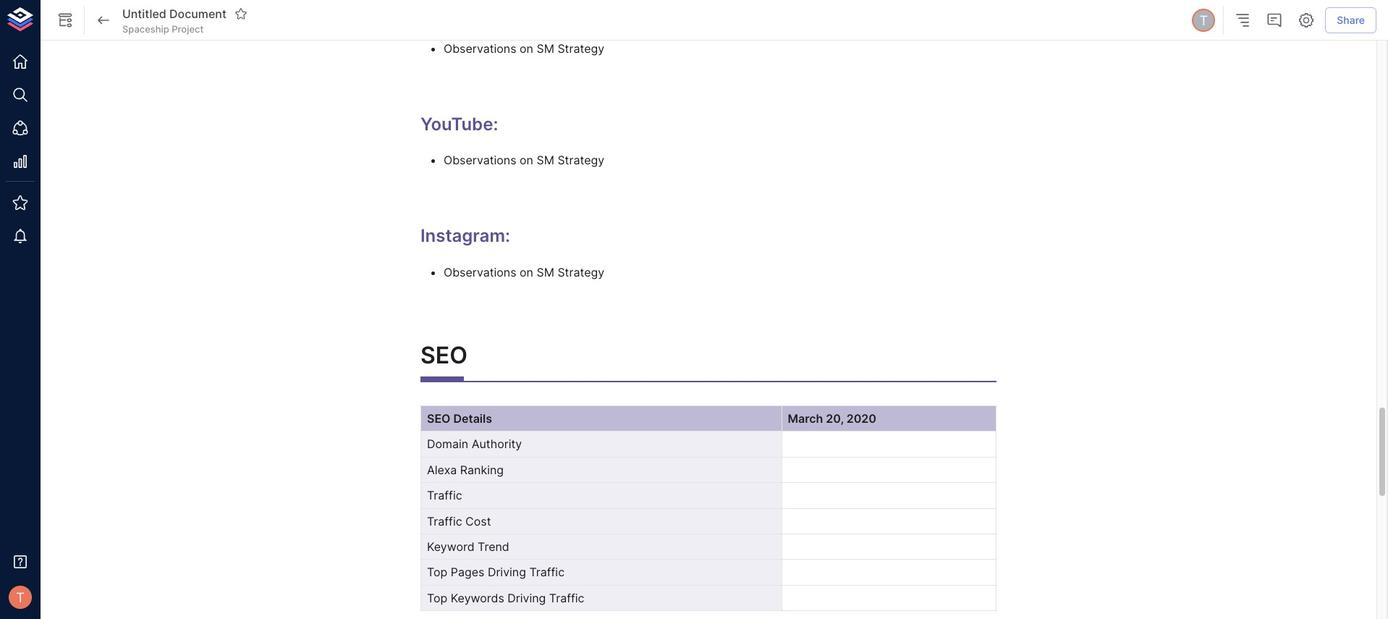 Task type: locate. For each thing, give the bounding box(es) containing it.
domain authority
[[427, 437, 522, 451]]

top
[[427, 565, 448, 579], [427, 591, 448, 605]]

0 vertical spatial seo
[[421, 341, 468, 369]]

spaceship
[[122, 23, 169, 35]]

go back image
[[95, 12, 112, 29]]

top down keyword
[[427, 565, 448, 579]]

spaceship project
[[122, 23, 204, 35]]

0 vertical spatial sm
[[537, 41, 555, 56]]

1 vertical spatial observations on sm strategy
[[444, 153, 605, 168]]

untitled
[[122, 6, 166, 21]]

1 on from the top
[[520, 41, 534, 56]]

top left 'keywords' on the left bottom
[[427, 591, 448, 605]]

1 vertical spatial t button
[[4, 581, 36, 613]]

1 vertical spatial seo
[[427, 411, 451, 426]]

favorite image
[[235, 7, 248, 20]]

1 vertical spatial on
[[520, 153, 534, 168]]

2 vertical spatial observations on sm strategy
[[444, 265, 605, 279]]

on
[[520, 41, 534, 56], [520, 153, 534, 168], [520, 265, 534, 279]]

share
[[1338, 14, 1366, 26]]

0 vertical spatial observations
[[444, 41, 517, 56]]

2 vertical spatial strategy
[[558, 265, 605, 279]]

top for top keywords driving traffic
[[427, 591, 448, 605]]

0 vertical spatial on
[[520, 41, 534, 56]]

2 top from the top
[[427, 591, 448, 605]]

2 observations from the top
[[444, 153, 517, 168]]

driving
[[488, 565, 526, 579], [508, 591, 546, 605]]

t button
[[1191, 7, 1218, 34], [4, 581, 36, 613]]

3 strategy from the top
[[558, 265, 605, 279]]

observations
[[444, 41, 517, 56], [444, 153, 517, 168], [444, 265, 517, 279]]

3 sm from the top
[[537, 265, 555, 279]]

2 vertical spatial on
[[520, 265, 534, 279]]

1 vertical spatial sm
[[537, 153, 555, 168]]

top keywords driving traffic
[[427, 591, 585, 605]]

1 vertical spatial observations
[[444, 153, 517, 168]]

2 on from the top
[[520, 153, 534, 168]]

traffic
[[427, 488, 462, 503], [427, 514, 462, 528], [530, 565, 565, 579], [549, 591, 585, 605]]

0 vertical spatial top
[[427, 565, 448, 579]]

1 horizontal spatial t
[[1200, 12, 1209, 28]]

sm
[[537, 41, 555, 56], [537, 153, 555, 168], [537, 265, 555, 279]]

1 horizontal spatial t button
[[1191, 7, 1218, 34]]

1 vertical spatial strategy
[[558, 153, 605, 168]]

observations on sm strategy
[[444, 41, 605, 56], [444, 153, 605, 168], [444, 265, 605, 279]]

show wiki image
[[56, 12, 74, 29]]

0 vertical spatial strategy
[[558, 41, 605, 56]]

3 observations from the top
[[444, 265, 517, 279]]

1 observations on sm strategy from the top
[[444, 41, 605, 56]]

t
[[1200, 12, 1209, 28], [16, 589, 25, 605]]

instagram:
[[421, 225, 510, 246]]

2 vertical spatial observations
[[444, 265, 517, 279]]

share button
[[1326, 7, 1377, 33]]

seo up seo details
[[421, 341, 468, 369]]

seo for seo
[[421, 341, 468, 369]]

keyword trend
[[427, 539, 510, 554]]

2 strategy from the top
[[558, 153, 605, 168]]

driving up top keywords driving traffic
[[488, 565, 526, 579]]

seo details
[[427, 411, 492, 426]]

1 vertical spatial driving
[[508, 591, 546, 605]]

0 vertical spatial observations on sm strategy
[[444, 41, 605, 56]]

seo
[[421, 341, 468, 369], [427, 411, 451, 426]]

1 vertical spatial t
[[16, 589, 25, 605]]

2 vertical spatial sm
[[537, 265, 555, 279]]

0 vertical spatial driving
[[488, 565, 526, 579]]

traffic cost
[[427, 514, 491, 528]]

spaceship project link
[[122, 22, 204, 36]]

0 vertical spatial t button
[[1191, 7, 1218, 34]]

1 vertical spatial top
[[427, 591, 448, 605]]

top pages driving traffic
[[427, 565, 565, 579]]

strategy
[[558, 41, 605, 56], [558, 153, 605, 168], [558, 265, 605, 279]]

driving down top pages driving traffic
[[508, 591, 546, 605]]

0 horizontal spatial t
[[16, 589, 25, 605]]

alexa
[[427, 462, 457, 477]]

seo up domain on the bottom left
[[427, 411, 451, 426]]

1 top from the top
[[427, 565, 448, 579]]



Task type: describe. For each thing, give the bounding box(es) containing it.
2 observations on sm strategy from the top
[[444, 153, 605, 168]]

driving for keywords
[[508, 591, 546, 605]]

untitled document
[[122, 6, 227, 21]]

table of contents image
[[1235, 12, 1252, 29]]

march 20, 2020
[[788, 411, 877, 426]]

keywords
[[451, 591, 505, 605]]

2020
[[847, 411, 877, 426]]

cost
[[466, 514, 491, 528]]

project
[[172, 23, 204, 35]]

youtube:
[[421, 114, 498, 135]]

keyword
[[427, 539, 475, 554]]

seo for seo details
[[427, 411, 451, 426]]

ranking
[[460, 462, 504, 477]]

trend
[[478, 539, 510, 554]]

top for top pages driving traffic
[[427, 565, 448, 579]]

3 on from the top
[[520, 265, 534, 279]]

1 observations from the top
[[444, 41, 517, 56]]

document
[[169, 6, 227, 21]]

2 sm from the top
[[537, 153, 555, 168]]

march
[[788, 411, 823, 426]]

pages
[[451, 565, 485, 579]]

settings image
[[1298, 12, 1316, 29]]

authority
[[472, 437, 522, 451]]

3 observations on sm strategy from the top
[[444, 265, 605, 279]]

driving for pages
[[488, 565, 526, 579]]

details
[[454, 411, 492, 426]]

comments image
[[1267, 12, 1284, 29]]

domain
[[427, 437, 469, 451]]

1 sm from the top
[[537, 41, 555, 56]]

0 horizontal spatial t button
[[4, 581, 36, 613]]

alexa ranking
[[427, 462, 504, 477]]

0 vertical spatial t
[[1200, 12, 1209, 28]]

1 strategy from the top
[[558, 41, 605, 56]]

20,
[[826, 411, 844, 426]]



Task type: vqa. For each thing, say whether or not it's contained in the screenshot.
Date: January 1, 2022
no



